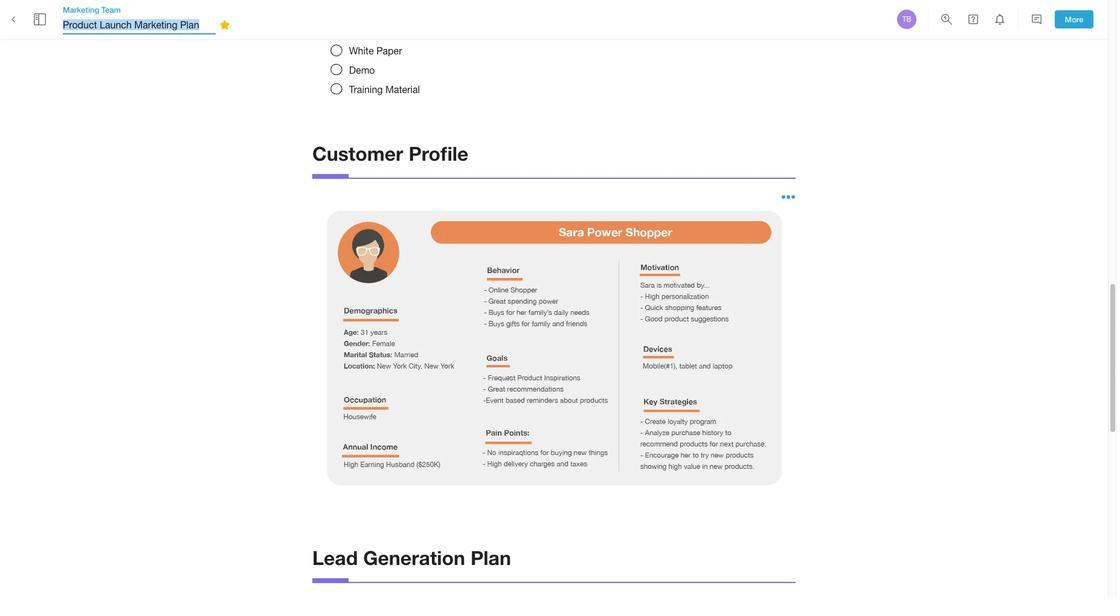 Task type: vqa. For each thing, say whether or not it's contained in the screenshot.
second help Image
no



Task type: describe. For each thing, give the bounding box(es) containing it.
paper
[[377, 45, 402, 56]]

training
[[349, 84, 383, 95]]

training material
[[349, 84, 420, 95]]

marketing team
[[63, 5, 121, 14]]

more button
[[1055, 10, 1094, 29]]

white
[[349, 45, 374, 56]]

Enter Title... text field
[[63, 15, 216, 35]]

more
[[1065, 14, 1084, 24]]

white paper
[[349, 45, 402, 56]]

customer profile
[[313, 142, 469, 165]]

profile
[[409, 142, 469, 165]]

generation
[[363, 546, 465, 569]]

material
[[386, 84, 420, 95]]

remove favorite image
[[218, 18, 232, 32]]

tb
[[903, 15, 912, 24]]

marketing team link
[[63, 4, 234, 15]]



Task type: locate. For each thing, give the bounding box(es) containing it.
lead
[[313, 546, 358, 569]]

tb button
[[896, 8, 919, 31]]

team
[[101, 5, 121, 14]]

marketing
[[63, 5, 99, 14]]

lead generation plan
[[313, 546, 511, 569]]

demo
[[349, 64, 375, 75]]

plan
[[471, 546, 511, 569]]

customer
[[313, 142, 403, 165]]



